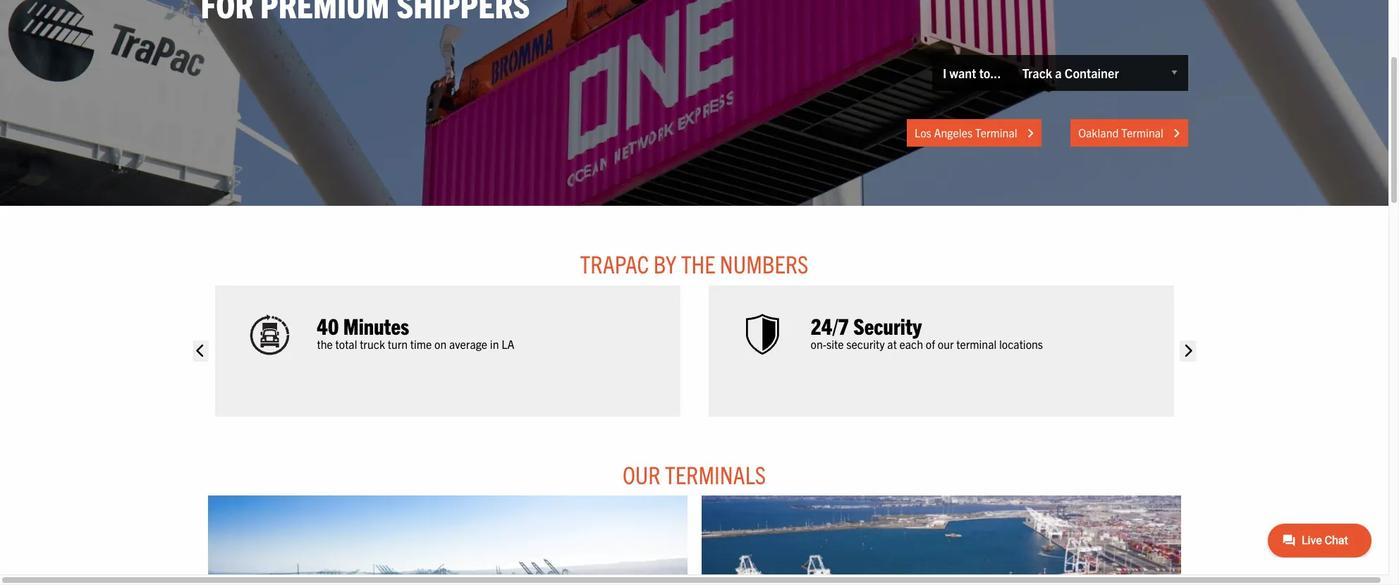 Task type: describe. For each thing, give the bounding box(es) containing it.
40 minutes the total truck turn time on average in la
[[317, 312, 515, 351]]

on
[[435, 337, 447, 351]]

la
[[502, 337, 515, 351]]

trapac by the numbers
[[580, 249, 809, 279]]

i want to...
[[943, 65, 1002, 81]]

24/7 security on-site security at each of our terminal locations
[[811, 312, 1044, 351]]

locations
[[1000, 337, 1044, 351]]

los angeles terminal
[[915, 126, 1021, 140]]

main content containing trapac by the numbers
[[187, 249, 1203, 586]]

minutes
[[343, 312, 409, 339]]

site
[[827, 337, 844, 351]]

each
[[900, 337, 924, 351]]

total
[[336, 337, 357, 351]]

solid image
[[1028, 128, 1035, 139]]

40
[[317, 312, 339, 339]]

solid image inside oakland terminal link
[[1174, 128, 1181, 139]]

time
[[411, 337, 432, 351]]

to...
[[980, 65, 1002, 81]]

terminal
[[957, 337, 997, 351]]

the
[[681, 249, 716, 279]]

the
[[317, 337, 333, 351]]

average
[[449, 337, 488, 351]]

numbers
[[720, 249, 809, 279]]

terminals
[[665, 459, 766, 490]]

los
[[915, 126, 932, 140]]

security
[[847, 337, 885, 351]]

want
[[950, 65, 977, 81]]

security
[[854, 312, 922, 339]]

oakland terminal link
[[1071, 120, 1189, 147]]

of
[[926, 337, 936, 351]]

los angeles terminal link
[[907, 120, 1042, 147]]

our terminals
[[623, 459, 766, 490]]

by
[[654, 249, 677, 279]]



Task type: vqa. For each thing, say whether or not it's contained in the screenshot.
1178
no



Task type: locate. For each thing, give the bounding box(es) containing it.
i
[[943, 65, 947, 81]]

1 horizontal spatial terminal
[[1122, 126, 1164, 140]]

at
[[888, 337, 897, 351]]

solid image
[[1174, 128, 1181, 139], [193, 341, 209, 362], [1181, 341, 1197, 362]]

oakland
[[1079, 126, 1119, 140]]

0 horizontal spatial terminal
[[976, 126, 1018, 140]]

main content
[[187, 249, 1203, 586]]

oakland terminal
[[1079, 126, 1167, 140]]

terminal left solid image
[[976, 126, 1018, 140]]

angeles
[[935, 126, 973, 140]]

2 terminal from the left
[[1122, 126, 1164, 140]]

terminal right the oakland on the top right of the page
[[1122, 126, 1164, 140]]

in
[[490, 337, 499, 351]]

on-
[[811, 337, 827, 351]]

truck
[[360, 337, 385, 351]]

24/7
[[811, 312, 850, 339]]

terminal
[[976, 126, 1018, 140], [1122, 126, 1164, 140]]

terminal inside los angeles terminal link
[[976, 126, 1018, 140]]

1 terminal from the left
[[976, 126, 1018, 140]]

trapac
[[580, 249, 649, 279]]

terminal inside oakland terminal link
[[1122, 126, 1164, 140]]

our
[[938, 337, 954, 351]]

our
[[623, 459, 661, 490]]

turn
[[388, 337, 408, 351]]



